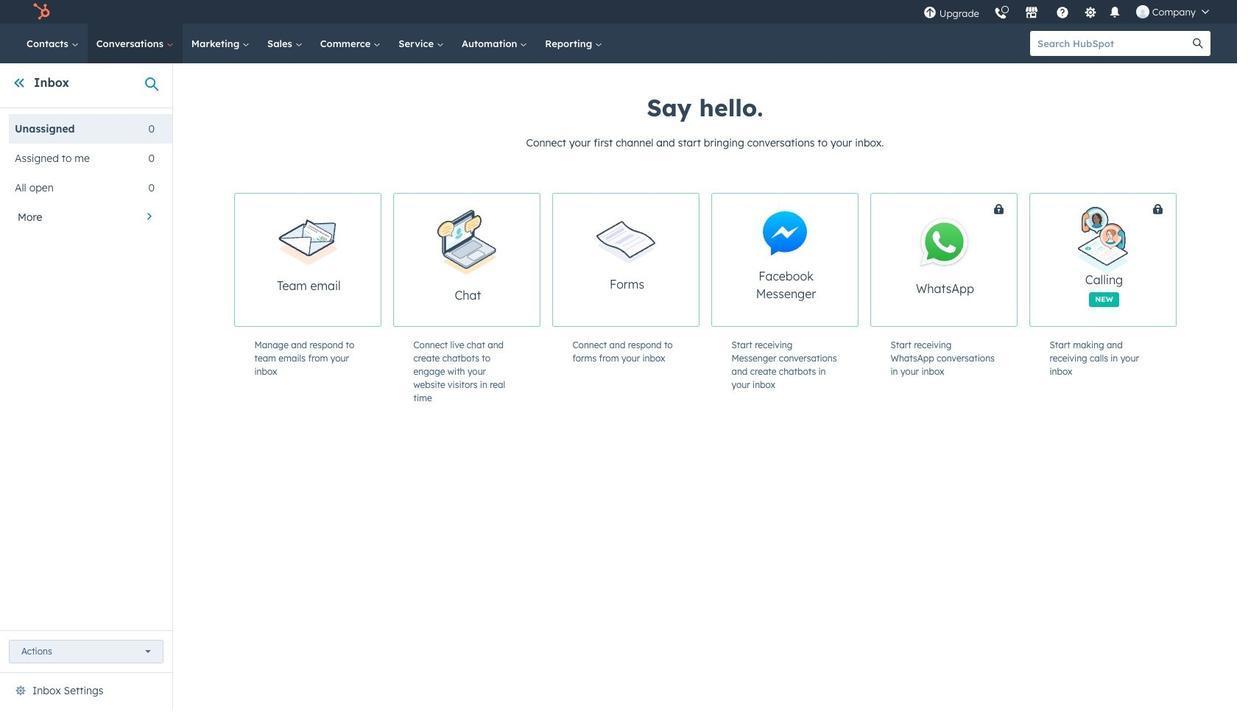 Task type: locate. For each thing, give the bounding box(es) containing it.
None checkbox
[[234, 193, 381, 327], [393, 193, 540, 327], [552, 193, 700, 327], [871, 193, 1072, 327], [234, 193, 381, 327], [393, 193, 540, 327], [552, 193, 700, 327], [871, 193, 1072, 327]]

None checkbox
[[711, 193, 859, 327], [1030, 193, 1232, 327], [711, 193, 859, 327], [1030, 193, 1232, 327]]

menu
[[916, 0, 1220, 24]]

marketplaces image
[[1025, 7, 1039, 20]]



Task type: vqa. For each thing, say whether or not it's contained in the screenshot.
Help
no



Task type: describe. For each thing, give the bounding box(es) containing it.
Search HubSpot search field
[[1031, 31, 1186, 56]]

jacob simon image
[[1137, 5, 1150, 18]]



